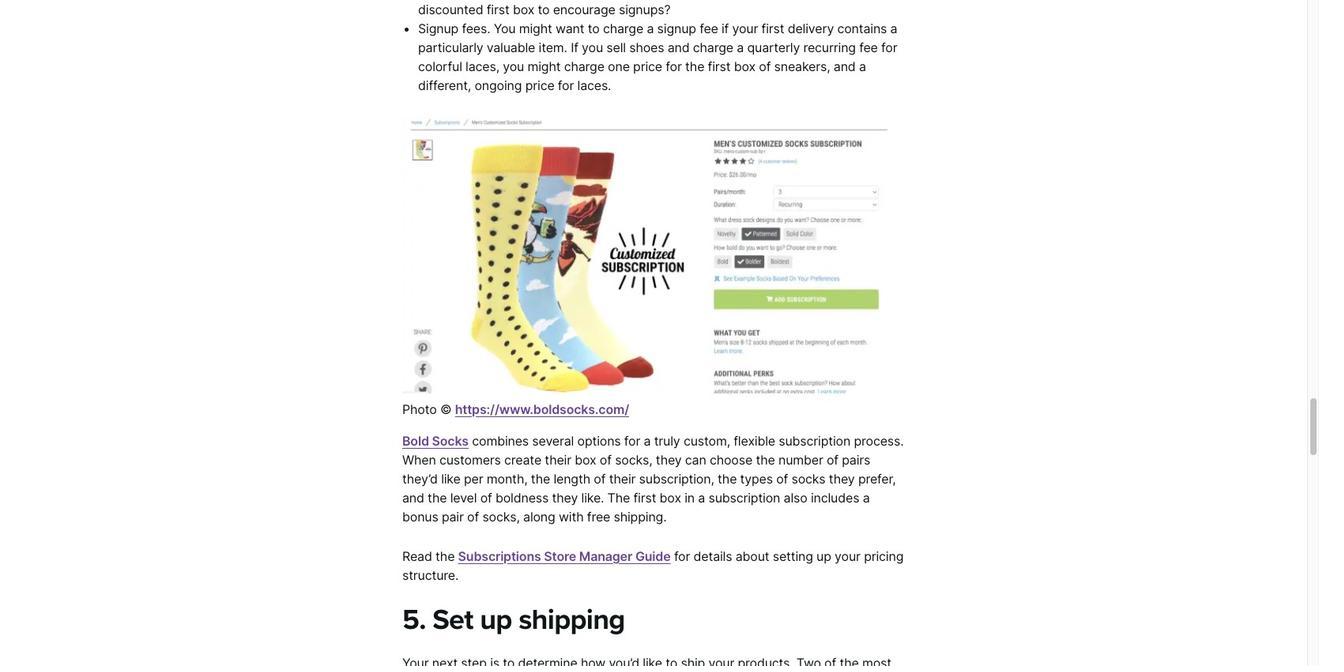 Task type: vqa. For each thing, say whether or not it's contained in the screenshot.
Cards
no



Task type: locate. For each thing, give the bounding box(es) containing it.
the down signup
[[686, 58, 705, 74]]

1 horizontal spatial your
[[835, 548, 861, 564]]

for
[[882, 39, 898, 55], [666, 58, 682, 74], [558, 77, 574, 93], [624, 433, 641, 449], [674, 548, 690, 564]]

first up shipping.
[[634, 490, 656, 506]]

for left laces.
[[558, 77, 574, 93]]

1 vertical spatial price
[[526, 77, 555, 93]]

particularly
[[418, 39, 483, 55]]

a down prefer,
[[863, 490, 870, 506]]

structure.
[[402, 567, 459, 583]]

combines
[[472, 433, 529, 449]]

0 vertical spatial box
[[734, 58, 756, 74]]

box
[[734, 58, 756, 74], [575, 452, 597, 468], [660, 490, 681, 506]]

the up structure.
[[436, 548, 455, 564]]

0 horizontal spatial box
[[575, 452, 597, 468]]

if
[[571, 39, 579, 55]]

and down recurring
[[834, 58, 856, 74]]

fee down contains
[[860, 39, 878, 55]]

in
[[685, 490, 695, 506]]

charge up sell on the left top
[[603, 20, 644, 36]]

charge down if
[[693, 39, 734, 55]]

for details about setting up your pricing structure.
[[402, 548, 904, 583]]

2 vertical spatial first
[[634, 490, 656, 506]]

item.
[[539, 39, 568, 55]]

1 horizontal spatial and
[[668, 39, 690, 55]]

1 vertical spatial your
[[835, 548, 861, 564]]

0 horizontal spatial up
[[480, 604, 512, 638]]

contains
[[838, 20, 887, 36]]

2 horizontal spatial they
[[829, 471, 855, 487]]

1 vertical spatial socks,
[[483, 509, 520, 525]]

different,
[[418, 77, 471, 93]]

0 horizontal spatial they
[[552, 490, 578, 506]]

0 vertical spatial socks,
[[615, 452, 653, 468]]

a down contains
[[859, 58, 866, 74]]

choose
[[710, 452, 753, 468]]

2 vertical spatial they
[[552, 490, 578, 506]]

a right the in in the right of the page
[[698, 490, 705, 506]]

and down signup
[[668, 39, 690, 55]]

box down quarterly
[[734, 58, 756, 74]]

price
[[633, 58, 663, 74], [526, 77, 555, 93]]

bold socks
[[402, 433, 469, 449]]

shipping
[[519, 604, 625, 638]]

a
[[647, 20, 654, 36], [891, 20, 898, 36], [737, 39, 744, 55], [859, 58, 866, 74], [644, 433, 651, 449], [698, 490, 705, 506], [863, 490, 870, 506]]

1 vertical spatial box
[[575, 452, 597, 468]]

length
[[554, 471, 591, 487]]

price down "item."
[[526, 77, 555, 93]]

your right if
[[733, 20, 758, 36]]

for down signup
[[666, 58, 682, 74]]

process.
[[854, 433, 904, 449]]

2 horizontal spatial first
[[762, 20, 785, 36]]

0 vertical spatial they
[[656, 452, 682, 468]]

up right the set
[[480, 604, 512, 638]]

number
[[779, 452, 824, 468]]

and
[[668, 39, 690, 55], [834, 58, 856, 74], [402, 490, 424, 506]]

for right guide at the bottom of the page
[[674, 548, 690, 564]]

a right contains
[[891, 20, 898, 36]]

0 vertical spatial up
[[817, 548, 832, 564]]

1 vertical spatial charge
[[693, 39, 734, 55]]

the inside the signup fees. you might want to charge a signup fee if your first delivery contains a particularly valuable item. if you sell shoes and charge a quarterly recurring fee for colorful laces, you might charge one price for the first box of sneakers, and a different, ongoing price for laces.
[[686, 58, 705, 74]]

they'd
[[402, 471, 438, 487]]

manager
[[579, 548, 633, 564]]

2 vertical spatial and
[[402, 490, 424, 506]]

setting
[[773, 548, 813, 564]]

0 horizontal spatial first
[[634, 490, 656, 506]]

shipping.
[[614, 509, 667, 525]]

0 vertical spatial might
[[519, 20, 552, 36]]

about
[[736, 548, 770, 564]]

1 vertical spatial their
[[609, 471, 636, 487]]

box inside the signup fees. you might want to charge a signup fee if your first delivery contains a particularly valuable item. if you sell shoes and charge a quarterly recurring fee for colorful laces, you might charge one price for the first box of sneakers, and a different, ongoing price for laces.
[[734, 58, 756, 74]]

1 vertical spatial they
[[829, 471, 855, 487]]

1 horizontal spatial first
[[708, 58, 731, 74]]

fee left if
[[700, 20, 718, 36]]

the
[[686, 58, 705, 74], [756, 452, 775, 468], [531, 471, 550, 487], [718, 471, 737, 487], [428, 490, 447, 506], [436, 548, 455, 564]]

read the subscriptions store manager guide
[[402, 548, 671, 564]]

0 vertical spatial and
[[668, 39, 690, 55]]

might up "item."
[[519, 20, 552, 36]]

combines several options for a truly custom, flexible subscription process. when customers create their box of socks, they can choose the number of pairs they'd like per month, the length of their subscription, the types of socks they prefer, and the level of boldness they like. the first box in a subscription also includes a bonus pair of socks, along with free shipping.
[[402, 433, 904, 525]]

first
[[762, 20, 785, 36], [708, 58, 731, 74], [634, 490, 656, 506]]

0 horizontal spatial price
[[526, 77, 555, 93]]

you right the if
[[582, 39, 603, 55]]

charge
[[603, 20, 644, 36], [693, 39, 734, 55], [564, 58, 605, 74]]

store
[[544, 548, 576, 564]]

customers
[[440, 452, 501, 468]]

1 vertical spatial and
[[834, 58, 856, 74]]

up inside for details about setting up your pricing structure.
[[817, 548, 832, 564]]

you
[[582, 39, 603, 55], [503, 58, 524, 74]]

0 horizontal spatial and
[[402, 490, 424, 506]]

subscription,
[[639, 471, 715, 487]]

0 horizontal spatial their
[[545, 452, 572, 468]]

charge down the if
[[564, 58, 605, 74]]

1 vertical spatial first
[[708, 58, 731, 74]]

box down 'options'
[[575, 452, 597, 468]]

and down "they'd"
[[402, 490, 424, 506]]

socks, down 'options'
[[615, 452, 653, 468]]

they up includes
[[829, 471, 855, 487]]

for inside combines several options for a truly custom, flexible subscription process. when customers create their box of socks, they can choose the number of pairs they'd like per month, the length of their subscription, the types of socks they prefer, and the level of boldness they like. the first box in a subscription also includes a bonus pair of socks, along with free shipping.
[[624, 433, 641, 449]]

want
[[556, 20, 585, 36]]

they down truly
[[656, 452, 682, 468]]

0 horizontal spatial your
[[733, 20, 758, 36]]

the down choose
[[718, 471, 737, 487]]

pair
[[442, 509, 464, 525]]

up right setting
[[817, 548, 832, 564]]

they up with
[[552, 490, 578, 506]]

like.
[[582, 490, 604, 506]]

sell
[[607, 39, 626, 55]]

also
[[784, 490, 808, 506]]

0 vertical spatial their
[[545, 452, 572, 468]]

they
[[656, 452, 682, 468], [829, 471, 855, 487], [552, 490, 578, 506]]

5. set up shipping
[[402, 604, 625, 638]]

might
[[519, 20, 552, 36], [528, 58, 561, 74]]

1 horizontal spatial socks,
[[615, 452, 653, 468]]

laces,
[[466, 58, 500, 74]]

of inside the signup fees. you might want to charge a signup fee if your first delivery contains a particularly valuable item. if you sell shoes and charge a quarterly recurring fee for colorful laces, you might charge one price for the first box of sneakers, and a different, ongoing price for laces.
[[759, 58, 771, 74]]

0 vertical spatial your
[[733, 20, 758, 36]]

1 vertical spatial you
[[503, 58, 524, 74]]

2 vertical spatial charge
[[564, 58, 605, 74]]

recurring
[[804, 39, 856, 55]]

0 vertical spatial fee
[[700, 20, 718, 36]]

1 horizontal spatial up
[[817, 548, 832, 564]]

fees.
[[462, 20, 491, 36]]

for right 'options'
[[624, 433, 641, 449]]

socks,
[[615, 452, 653, 468], [483, 509, 520, 525]]

first up quarterly
[[762, 20, 785, 36]]

subscription down types
[[709, 490, 781, 506]]

price down "shoes"
[[633, 58, 663, 74]]

1 vertical spatial up
[[480, 604, 512, 638]]

socks
[[792, 471, 826, 487]]

and inside combines several options for a truly custom, flexible subscription process. when customers create their box of socks, they can choose the number of pairs they'd like per month, the length of their subscription, the types of socks they prefer, and the level of boldness they like. the first box in a subscription also includes a bonus pair of socks, along with free shipping.
[[402, 490, 424, 506]]

1 horizontal spatial you
[[582, 39, 603, 55]]

of up also
[[777, 471, 788, 487]]

fee
[[700, 20, 718, 36], [860, 39, 878, 55]]

0 vertical spatial first
[[762, 20, 785, 36]]

of
[[759, 58, 771, 74], [600, 452, 612, 468], [827, 452, 839, 468], [594, 471, 606, 487], [777, 471, 788, 487], [480, 490, 492, 506], [467, 509, 479, 525]]

2 horizontal spatial box
[[734, 58, 756, 74]]

of down 'options'
[[600, 452, 612, 468]]

the up types
[[756, 452, 775, 468]]

signup
[[657, 20, 696, 36]]

your left pricing
[[835, 548, 861, 564]]

1 horizontal spatial they
[[656, 452, 682, 468]]

2 vertical spatial box
[[660, 490, 681, 506]]

subscription up "number"
[[779, 433, 851, 449]]

first down if
[[708, 58, 731, 74]]

your
[[733, 20, 758, 36], [835, 548, 861, 564]]

might down "item."
[[528, 58, 561, 74]]

their up "the"
[[609, 471, 636, 487]]

socks, down boldness
[[483, 509, 520, 525]]

box left the in in the right of the page
[[660, 490, 681, 506]]

their down several
[[545, 452, 572, 468]]

0 vertical spatial price
[[633, 58, 663, 74]]

up
[[817, 548, 832, 564], [480, 604, 512, 638]]

subscription
[[779, 433, 851, 449], [709, 490, 781, 506]]

you down valuable
[[503, 58, 524, 74]]

1 horizontal spatial fee
[[860, 39, 878, 55]]

when
[[402, 452, 436, 468]]

of down quarterly
[[759, 58, 771, 74]]

0 horizontal spatial you
[[503, 58, 524, 74]]

their
[[545, 452, 572, 468], [609, 471, 636, 487]]

of right "level"
[[480, 490, 492, 506]]

0 vertical spatial you
[[582, 39, 603, 55]]

quarterly
[[748, 39, 800, 55]]

valuable
[[487, 39, 535, 55]]



Task type: describe. For each thing, give the bounding box(es) containing it.
your inside the signup fees. you might want to charge a signup fee if your first delivery contains a particularly valuable item. if you sell shoes and charge a quarterly recurring fee for colorful laces, you might charge one price for the first box of sneakers, and a different, ongoing price for laces.
[[733, 20, 758, 36]]

prefer,
[[859, 471, 896, 487]]

ongoing
[[475, 77, 522, 93]]

sneakers,
[[775, 58, 831, 74]]

one
[[608, 58, 630, 74]]

1 horizontal spatial price
[[633, 58, 663, 74]]

free
[[587, 509, 611, 525]]

delivery
[[788, 20, 834, 36]]

like
[[441, 471, 461, 487]]

month,
[[487, 471, 528, 487]]

for inside for details about setting up your pricing structure.
[[674, 548, 690, 564]]

truly
[[654, 433, 680, 449]]

2 horizontal spatial and
[[834, 58, 856, 74]]

options
[[578, 433, 621, 449]]

©
[[440, 401, 452, 417]]

bold
[[402, 433, 429, 449]]

create
[[505, 452, 542, 468]]

can
[[685, 452, 707, 468]]

guide
[[636, 548, 671, 564]]

a left truly
[[644, 433, 651, 449]]

of left the pairs
[[827, 452, 839, 468]]

0 horizontal spatial socks,
[[483, 509, 520, 525]]

https://www.boldsocks.com/
[[455, 401, 629, 417]]

photo © https://www.boldsocks.com/
[[402, 401, 629, 417]]

the down create
[[531, 471, 550, 487]]

for down contains
[[882, 39, 898, 55]]

the
[[608, 490, 630, 506]]

first inside combines several options for a truly custom, flexible subscription process. when customers create their box of socks, they can choose the number of pairs they'd like per month, the length of their subscription, the types of socks they prefer, and the level of boldness they like. the first box in a subscription also includes a bonus pair of socks, along with free shipping.
[[634, 490, 656, 506]]

your inside for details about setting up your pricing structure.
[[835, 548, 861, 564]]

of up like.
[[594, 471, 606, 487]]

1 vertical spatial might
[[528, 58, 561, 74]]

0 horizontal spatial fee
[[700, 20, 718, 36]]

of right pair
[[467, 509, 479, 525]]

flexible
[[734, 433, 776, 449]]

per
[[464, 471, 483, 487]]

colorful
[[418, 58, 462, 74]]

the down like
[[428, 490, 447, 506]]

read
[[402, 548, 432, 564]]

custom,
[[684, 433, 731, 449]]

with
[[559, 509, 584, 525]]

set
[[433, 604, 473, 638]]

several
[[532, 433, 574, 449]]

https://www.boldsocks.com/ link
[[455, 401, 629, 417]]

a left quarterly
[[737, 39, 744, 55]]

0 vertical spatial charge
[[603, 20, 644, 36]]

1 horizontal spatial their
[[609, 471, 636, 487]]

5.
[[402, 604, 426, 638]]

level
[[450, 490, 477, 506]]

you
[[494, 20, 516, 36]]

includes
[[811, 490, 860, 506]]

signup
[[418, 20, 459, 36]]

signup fees. you might want to charge a signup fee if your first delivery contains a particularly valuable item. if you sell shoes and charge a quarterly recurring fee for colorful laces, you might charge one price for the first box of sneakers, and a different, ongoing price for laces.
[[418, 20, 898, 93]]

socks
[[432, 433, 469, 449]]

subscriptions store manager guide link
[[458, 548, 671, 564]]

boldness
[[496, 490, 549, 506]]

bonus
[[402, 509, 439, 525]]

laces.
[[578, 77, 611, 93]]

pricing
[[864, 548, 904, 564]]

to
[[588, 20, 600, 36]]

1 vertical spatial subscription
[[709, 490, 781, 506]]

1 vertical spatial fee
[[860, 39, 878, 55]]

pairs
[[842, 452, 871, 468]]

along
[[523, 509, 556, 525]]

details
[[694, 548, 732, 564]]

1 horizontal spatial box
[[660, 490, 681, 506]]

a up "shoes"
[[647, 20, 654, 36]]

shoes
[[630, 39, 664, 55]]

types
[[741, 471, 773, 487]]

0 vertical spatial subscription
[[779, 433, 851, 449]]

subscriptions
[[458, 548, 541, 564]]

if
[[722, 20, 729, 36]]

bold socks link
[[402, 433, 469, 449]]

photo
[[402, 401, 437, 417]]



